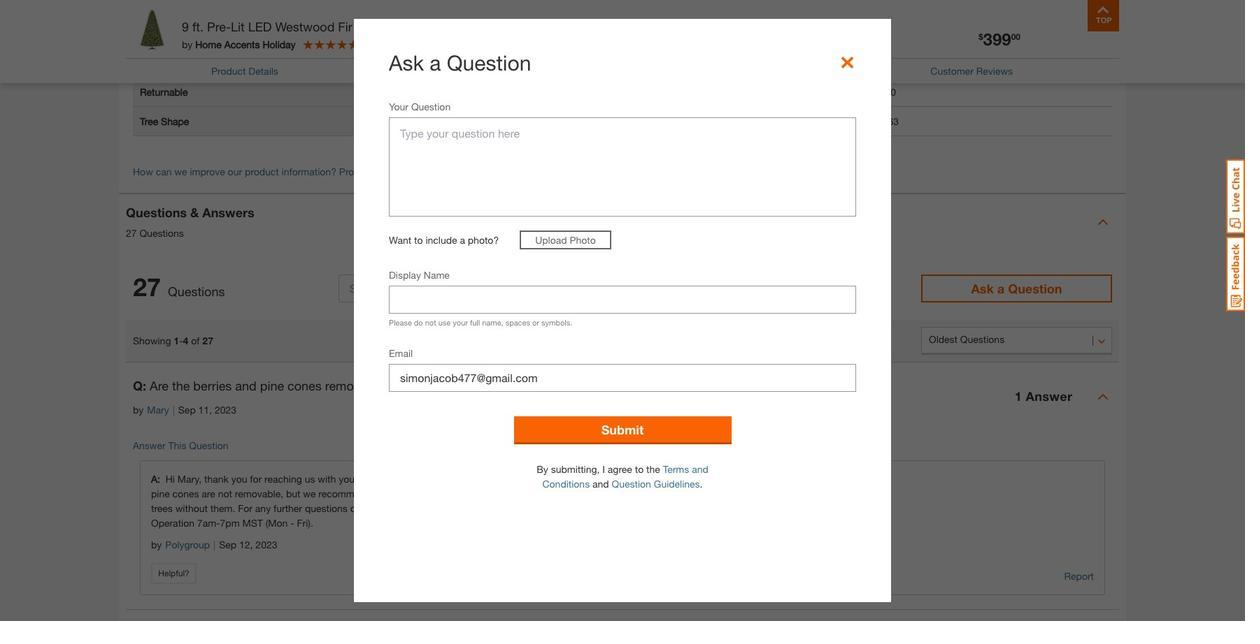 Task type: vqa. For each thing, say whether or not it's contained in the screenshot.
I have now purchased the collection of pots as well as the baking collection. As a plant based eater, I love the easy clean up and little to no oils needed for cooking. I would have given it a GREAT, however I haven't had all the items 6 months and I am not happy with the staining of the exterior color. I purchased the cream and it's showing stains. For the price, I sure hope it holds up over time.'s Report Review
no



Task type: describe. For each thing, give the bounding box(es) containing it.
1 horizontal spatial with
[[492, 19, 515, 34]]

00
[[1011, 31, 1021, 42]]

spaces
[[506, 318, 530, 327]]

0 horizontal spatial answer
[[133, 440, 166, 452]]

fairy
[[650, 19, 678, 34]]

0 vertical spatial cones
[[288, 378, 322, 394]]

the inside 'ask a question' main content
[[646, 464, 660, 476]]

display name
[[389, 269, 450, 281]]

customer reviews
[[931, 65, 1013, 77]]

name
[[424, 269, 450, 281]]

check
[[392, 488, 419, 500]]

question,
[[473, 473, 514, 485]]

are
[[150, 378, 169, 394]]

pre-
[[207, 19, 231, 34]]

- inside the hi mary, thank you for reaching us with your question. regarding your question, no, the berries and pine cones are not removable, but we recommend you check other models, as we also have christmas trees without them. for any further questions don't hesitate to give us a call at 888.919.0070 hours of operation 7am-7pm mst (mon - fri).
[[290, 518, 294, 529]]

conditions
[[542, 479, 590, 490]]

terms and conditions link
[[542, 464, 708, 490]]

sep for hi mary, thank you for reaching us with your question. regarding your question, no, the berries and pine cones are not removable, but we recommend you check other models, as we also have christmas trees without them. for any further questions don't hesitate to give us a call at 888.919.0070 hours of operation 7am-7pm mst (mon - fri).
[[219, 539, 237, 551]]

a:
[[151, 473, 166, 485]]

your up "recommend"
[[339, 473, 358, 485]]

terms and conditions
[[542, 464, 708, 490]]

upload photo
[[535, 234, 596, 246]]

how can we improve our product information? provide feedback. link
[[133, 166, 418, 178]]

7pm
[[220, 518, 240, 529]]

2 vertical spatial 27
[[202, 335, 213, 347]]

accents
[[224, 38, 260, 50]]

guidelines
[[654, 479, 700, 490]]

0 vertical spatial berries
[[193, 378, 232, 394]]

your inside 'ask a question' main content
[[453, 318, 468, 327]]

0 horizontal spatial the
[[172, 378, 190, 394]]

1 answer
[[1015, 389, 1073, 405]]

product
[[245, 166, 279, 178]]

ask a question inside button
[[971, 281, 1062, 296]]

0 horizontal spatial christmas
[[404, 19, 461, 34]]

lit
[[231, 19, 245, 34]]

1 horizontal spatial you
[[374, 488, 390, 500]]

(lb.)
[[683, 115, 699, 127]]

holiday
[[263, 38, 296, 50]]

questions
[[305, 503, 348, 515]]

not inside 'ask a question' main content
[[425, 318, 436, 327]]

52.63
[[874, 115, 899, 127]]

questions inside 27 questions
[[168, 284, 225, 299]]

display
[[389, 269, 421, 281]]

a inside ask a question button
[[997, 281, 1005, 296]]

1 horizontal spatial we
[[303, 488, 316, 500]]

to inside the hi mary, thank you for reaching us with your question. regarding your question, no, the berries and pine cones are not removable, but we recommend you check other models, as we also have christmas trees without them. for any further questions don't hesitate to give us a call at 888.919.0070 hours of operation 7am-7pm mst (mon - fri).
[[413, 503, 422, 515]]

mary
[[147, 404, 169, 416]]

q:
[[133, 378, 146, 394]]

helpful? button
[[151, 564, 197, 585]]

are
[[202, 488, 215, 500]]

sep for are the berries and pine cones removable?
[[178, 404, 196, 416]]

plug-
[[874, 27, 898, 39]]

1 vertical spatial questions
[[140, 228, 184, 239]]

live chat image
[[1226, 159, 1245, 234]]

a inside the hi mary, thank you for reaching us with your question. regarding your question, no, the berries and pine cones are not removable, but we recommend you check other models, as we also have christmas trees without them. for any further questions don't hesitate to give us a call at 888.919.0070 hours of operation 7am-7pm mst (mon - fri).
[[458, 503, 463, 515]]

2 horizontal spatial by
[[182, 38, 193, 50]]

submitting,
[[551, 464, 600, 476]]

ask a question main content
[[0, 0, 1245, 622]]

by
[[537, 464, 548, 476]]

by mary | sep 11, 2023
[[133, 404, 236, 416]]

$
[[979, 31, 983, 42]]

1 vertical spatial 27
[[133, 272, 161, 302]]

by for are the berries and pine cones removable?
[[133, 404, 144, 416]]

warm
[[543, 19, 576, 34]]

christmas inside the hi mary, thank you for reaching us with your question. regarding your question, no, the berries and pine cones are not removable, but we recommend you check other models, as we also have christmas trees without them. for any further questions don't hesitate to give us a call at 888.919.0070 hours of operation 7am-7pm mst (mon - fri).
[[557, 488, 601, 500]]

details
[[249, 65, 278, 77]]

mary button
[[147, 403, 169, 417]]

0 horizontal spatial we
[[174, 166, 187, 178]]

full
[[470, 318, 480, 327]]

2 horizontal spatial we
[[497, 488, 510, 500]]

showing 1 - 4 of 27
[[133, 335, 213, 347]]

berries inside the hi mary, thank you for reaching us with your question. regarding your question, no, the berries and pine cones are not removable, but we recommend you check other models, as we also have christmas trees without them. for any further questions don't hesitate to give us a call at 888.919.0070 hours of operation 7am-7pm mst (mon - fri).
[[550, 473, 580, 485]]

regarding
[[404, 473, 449, 485]]

question guidelines link
[[612, 479, 700, 490]]

399
[[983, 29, 1011, 49]]

close image
[[839, 54, 856, 71]]

1 horizontal spatial lights
[[681, 19, 715, 34]]

but
[[286, 488, 300, 500]]

thank
[[204, 473, 229, 485]]

of inside the hi mary, thank you for reaching us with your question. regarding your question, no, the berries and pine cones are not removable, but we recommend you check other models, as we also have christmas trees without them. for any further questions don't hesitate to give us a call at 888.919.0070 hours of operation 7am-7pm mst (mon - fri).
[[586, 503, 595, 515]]

agree
[[608, 464, 632, 476]]

by home accents holiday
[[182, 38, 296, 50]]

1 inside the questions element
[[1015, 389, 1022, 405]]

operation
[[151, 518, 194, 529]]

want
[[389, 234, 411, 246]]

| for are the berries and pine cones removable?
[[173, 404, 175, 416]]

fir
[[338, 19, 352, 34]]

fri).
[[297, 518, 313, 529]]

ask a question inside main content
[[389, 50, 531, 75]]

answers
[[202, 205, 254, 221]]

hours
[[557, 503, 584, 515]]

number
[[140, 27, 175, 39]]

1 vertical spatial us
[[445, 503, 455, 515]]

please do not use your full name, spaces or symbols.
[[389, 318, 572, 327]]

showing
[[133, 335, 171, 347]]

tree weight (lb.)
[[630, 115, 699, 127]]

not inside the hi mary, thank you for reaching us with your question. regarding your question, no, the berries and pine cones are not removable, but we recommend you check other models, as we also have christmas trees without them. for any further questions don't hesitate to give us a call at 888.919.0070 hours of operation 7am-7pm mst (mon - fri).
[[218, 488, 232, 500]]

this
[[168, 440, 186, 452]]

ask a question button
[[921, 275, 1112, 303]]

0 vertical spatial questions
[[126, 205, 187, 221]]

your up models, at the bottom left of page
[[451, 473, 471, 485]]

trees
[[151, 503, 173, 515]]

| for hi mary, thank you for reaching us with your question. regarding your question, no, the berries and pine cones are not removable, but we recommend you check other models, as we also have christmas trees without them. for any further questions don't hesitate to give us a call at 888.919.0070 hours of operation 7am-7pm mst (mon - fri).
[[213, 539, 216, 551]]

other
[[421, 488, 444, 500]]

report button
[[1064, 569, 1094, 585]]

submit button
[[514, 417, 731, 443]]

&
[[190, 205, 199, 221]]

in
[[898, 27, 905, 39]]

can
[[156, 166, 172, 178]]

name,
[[482, 318, 503, 327]]

without
[[175, 503, 208, 515]]

no,
[[517, 473, 530, 485]]

tree shape
[[140, 115, 189, 127]]

don't
[[350, 503, 373, 515]]



Task type: locate. For each thing, give the bounding box(es) containing it.
questions up 27 questions on the left top of page
[[140, 228, 184, 239]]

hesitate
[[376, 503, 410, 515]]

0 vertical spatial by
[[182, 38, 193, 50]]

i
[[603, 464, 605, 476]]

0 vertical spatial christmas
[[404, 19, 461, 34]]

1 horizontal spatial |
[[213, 539, 216, 551]]

2 horizontal spatial tree
[[630, 115, 648, 127]]

reaching
[[264, 473, 302, 485]]

questions left &
[[126, 205, 187, 221]]

2023 right 12,
[[256, 539, 277, 551]]

1 vertical spatial christmas
[[557, 488, 601, 500]]

to up "and question guidelines ."
[[635, 464, 644, 476]]

4
[[183, 335, 188, 347]]

and inside terms and conditions
[[692, 464, 708, 476]]

1 horizontal spatial us
[[445, 503, 455, 515]]

2023 right 11,
[[215, 404, 236, 416]]

full
[[385, 115, 400, 127]]

question.
[[361, 473, 401, 485]]

questions element
[[126, 362, 1119, 622]]

berries right by
[[550, 473, 580, 485]]

27 questions
[[133, 272, 225, 302]]

by polygroup | sep 12, 2023
[[151, 539, 277, 551]]

top button
[[1088, 0, 1119, 31]]

Type your question here text field
[[389, 117, 856, 217]]

1 horizontal spatial -
[[290, 518, 294, 529]]

1 horizontal spatial answer
[[1026, 389, 1073, 405]]

want to include a photo?
[[389, 234, 499, 246]]

1 vertical spatial -
[[290, 518, 294, 529]]

1 vertical spatial with
[[318, 473, 336, 485]]

and inside the hi mary, thank you for reaching us with your question. regarding your question, no, the berries and pine cones are not removable, but we recommend you check other models, as we also have christmas trees without them. for any further questions don't hesitate to give us a call at 888.919.0070 hours of operation 7am-7pm mst (mon - fri).
[[582, 473, 599, 485]]

question inside button
[[1008, 281, 1062, 296]]

1 horizontal spatial sep
[[219, 539, 237, 551]]

of left ft.
[[178, 27, 186, 39]]

questions
[[126, 205, 187, 221], [140, 228, 184, 239], [168, 284, 225, 299]]

0 horizontal spatial |
[[173, 404, 175, 416]]

2023 for hi mary, thank you for reaching us with your question. regarding your question, no, the berries and pine cones are not removable, but we recommend you check other models, as we also have christmas trees without them. for any further questions don't hesitate to give us a call at 888.919.0070 hours of operation 7am-7pm mst (mon - fri).
[[256, 539, 277, 551]]

0 vertical spatial to
[[414, 234, 423, 246]]

home
[[195, 38, 222, 50]]

1 vertical spatial by
[[133, 404, 144, 416]]

0 horizontal spatial ask
[[389, 50, 424, 75]]

1 vertical spatial |
[[213, 539, 216, 551]]

pine
[[260, 378, 284, 394], [151, 488, 170, 500]]

and down by submitting, i agree to the
[[593, 479, 609, 490]]

and up .
[[692, 464, 708, 476]]

27 up showing
[[133, 272, 161, 302]]

- right showing
[[179, 335, 183, 347]]

1 horizontal spatial christmas
[[557, 488, 601, 500]]

of right hours
[[586, 503, 595, 515]]

hi mary, thank you for reaching us with your question. regarding your question, no, the berries and pine cones are not removable, but we recommend you check other models, as we also have christmas trees without them. for any further questions don't hesitate to give us a call at 888.919.0070 hours of operation 7am-7pm mst (mon - fri).
[[151, 473, 601, 529]]

the up question guidelines link
[[646, 464, 660, 476]]

berries up 11,
[[193, 378, 232, 394]]

christmas up the prelit
[[404, 19, 461, 34]]

1 horizontal spatial ask
[[971, 281, 994, 296]]

1 vertical spatial ask
[[971, 281, 994, 296]]

with inside the hi mary, thank you for reaching us with your question. regarding your question, no, the berries and pine cones are not removable, but we recommend you check other models, as we also have christmas trees without them. for any further questions don't hesitate to give us a call at 888.919.0070 hours of operation 7am-7pm mst (mon - fri).
[[318, 473, 336, 485]]

your left full
[[453, 318, 468, 327]]

11,
[[198, 404, 212, 416]]

by submitting, i agree to the
[[537, 464, 660, 476]]

us right give
[[445, 503, 455, 515]]

answer this question
[[133, 440, 228, 452]]

how can we improve our product information? provide feedback.
[[133, 166, 418, 178]]

1 vertical spatial not
[[218, 488, 232, 500]]

and question guidelines .
[[593, 479, 703, 490]]

1 horizontal spatial 2023
[[256, 539, 277, 551]]

christmas up hours
[[557, 488, 601, 500]]

0 vertical spatial pine
[[260, 378, 284, 394]]

0 vertical spatial |
[[173, 404, 175, 416]]

provide
[[339, 166, 372, 178]]

your
[[453, 318, 468, 327], [339, 473, 358, 485], [451, 473, 471, 485]]

tree for tree weight (lb.)
[[630, 115, 648, 127]]

1 vertical spatial answer
[[133, 440, 166, 452]]

lights
[[681, 19, 715, 34], [189, 27, 216, 39]]

we right can
[[174, 166, 187, 178]]

1 vertical spatial cones
[[173, 488, 199, 500]]

not right do
[[425, 318, 436, 327]]

we right 'but'
[[303, 488, 316, 500]]

0 horizontal spatial lights
[[189, 27, 216, 39]]

ask inside button
[[971, 281, 994, 296]]

by for hi mary, thank you for reaching us with your question. regarding your question, no, the berries and pine cones are not removable, but we recommend you check other models, as we also have christmas trees without them. for any further questions don't hesitate to give us a call at 888.919.0070 hours of operation 7am-7pm mst (mon - fri).
[[151, 539, 162, 551]]

do
[[414, 318, 423, 327]]

product
[[211, 65, 246, 77]]

the right are
[[172, 378, 190, 394]]

we right as
[[497, 488, 510, 500]]

2 horizontal spatial the
[[646, 464, 660, 476]]

0 vertical spatial not
[[425, 318, 436, 327]]

1 horizontal spatial by
[[151, 539, 162, 551]]

2 vertical spatial by
[[151, 539, 162, 551]]

improve
[[190, 166, 225, 178]]

- left fri). at the bottom left
[[290, 518, 294, 529]]

q: are the berries and pine cones removable?
[[133, 378, 391, 394]]

0 vertical spatial ask a question
[[389, 50, 531, 75]]

models,
[[447, 488, 482, 500]]

answer this question link
[[133, 440, 228, 452]]

questions up 4
[[168, 284, 225, 299]]

mst
[[242, 518, 263, 529]]

and up by mary | sep 11, 2023 in the bottom of the page
[[235, 378, 257, 394]]

any
[[255, 503, 271, 515]]

plug-in
[[874, 27, 905, 39]]

of right 4
[[191, 335, 200, 347]]

to left give
[[413, 503, 422, 515]]

1 vertical spatial 1
[[1015, 389, 1022, 405]]

0 vertical spatial of
[[178, 27, 186, 39]]

(mon
[[266, 518, 288, 529]]

mary,
[[178, 473, 202, 485]]

terms
[[663, 464, 689, 476]]

1 horizontal spatial 1
[[1015, 389, 1022, 405]]

1 horizontal spatial of
[[191, 335, 200, 347]]

the
[[172, 378, 190, 394], [646, 464, 660, 476], [533, 473, 547, 485]]

0 horizontal spatial cones
[[173, 488, 199, 500]]

0 vertical spatial 27
[[126, 228, 137, 239]]

0 horizontal spatial not
[[218, 488, 232, 500]]

you down question.
[[374, 488, 390, 500]]

email
[[389, 348, 413, 360]]

westwood
[[275, 19, 335, 34]]

cones left removable?
[[288, 378, 322, 394]]

prelit/unlit
[[140, 57, 185, 68]]

lights right fairy on the right top of page
[[681, 19, 715, 34]]

0 horizontal spatial ask a question
[[389, 50, 531, 75]]

ask inside main content
[[389, 50, 424, 75]]

the up have
[[533, 473, 547, 485]]

800
[[519, 19, 540, 34]]

feedback link image
[[1226, 236, 1245, 312]]

27
[[126, 228, 137, 239], [133, 272, 161, 302], [202, 335, 213, 347]]

1 vertical spatial pine
[[151, 488, 170, 500]]

you left for at the left
[[231, 473, 247, 485]]

helpful?
[[158, 569, 189, 579]]

with left 800 at the top of page
[[492, 19, 515, 34]]

1 vertical spatial ask a question
[[971, 281, 1062, 296]]

0 horizontal spatial you
[[231, 473, 247, 485]]

your
[[389, 100, 409, 112]]

call
[[466, 503, 481, 515]]

tree up specifications
[[465, 19, 488, 34]]

by down 9
[[182, 38, 193, 50]]

0 horizontal spatial with
[[318, 473, 336, 485]]

by down the operation
[[151, 539, 162, 551]]

for
[[238, 503, 253, 515]]

0 vertical spatial you
[[231, 473, 247, 485]]

27 inside questions & answers 27 questions
[[126, 228, 137, 239]]

and
[[235, 378, 257, 394], [692, 464, 708, 476], [582, 473, 599, 485], [593, 479, 609, 490]]

feedback.
[[375, 166, 418, 178]]

1 horizontal spatial pine
[[260, 378, 284, 394]]

use
[[438, 318, 451, 327]]

0 vertical spatial sep
[[178, 404, 196, 416]]

2 vertical spatial questions
[[168, 284, 225, 299]]

2 vertical spatial of
[[586, 503, 595, 515]]

sep left 12,
[[219, 539, 237, 551]]

removable,
[[235, 488, 283, 500]]

0 vertical spatial 1
[[174, 335, 179, 347]]

tree left shape
[[140, 115, 158, 127]]

0 vertical spatial 2023
[[215, 404, 236, 416]]

0 vertical spatial answer
[[1026, 389, 1073, 405]]

reviews
[[976, 65, 1013, 77]]

2 horizontal spatial of
[[586, 503, 595, 515]]

information?
[[282, 166, 336, 178]]

tree left weight on the right
[[630, 115, 648, 127]]

we
[[174, 166, 187, 178], [303, 488, 316, 500], [497, 488, 510, 500]]

1 vertical spatial berries
[[550, 473, 580, 485]]

of
[[178, 27, 186, 39], [191, 335, 200, 347], [586, 503, 595, 515]]

| right mary button
[[173, 404, 175, 416]]

27 right 4
[[202, 335, 213, 347]]

0 vertical spatial us
[[305, 473, 315, 485]]

0 horizontal spatial -
[[179, 335, 183, 347]]

at
[[484, 503, 492, 515]]

not up them.
[[218, 488, 232, 500]]

answer
[[1026, 389, 1073, 405], [133, 440, 166, 452]]

questions & answers 27 questions
[[126, 205, 254, 239]]

symbols.
[[541, 318, 572, 327]]

for
[[250, 473, 262, 485]]

your question
[[389, 100, 451, 112]]

us right the "reaching"
[[305, 473, 315, 485]]

0 horizontal spatial us
[[305, 473, 315, 485]]

2023 for are the berries and pine cones removable?
[[215, 404, 236, 416]]

product image image
[[129, 7, 175, 52]]

photo?
[[468, 234, 499, 246]]

2023
[[215, 404, 236, 416], [256, 539, 277, 551]]

shape
[[161, 115, 189, 127]]

cones down mary,
[[173, 488, 199, 500]]

1 horizontal spatial not
[[425, 318, 436, 327]]

Search Questions & Answers text field
[[338, 275, 808, 303]]

$ 399 00
[[979, 29, 1021, 49]]

also
[[513, 488, 531, 500]]

0 horizontal spatial sep
[[178, 404, 196, 416]]

lights right 9
[[189, 27, 216, 39]]

0 horizontal spatial 1
[[174, 335, 179, 347]]

with up "recommend"
[[318, 473, 336, 485]]

returnable
[[140, 86, 188, 98]]

and left the i
[[582, 473, 599, 485]]

have
[[533, 488, 554, 500]]

prelit
[[385, 57, 407, 68]]

the inside the hi mary, thank you for reaching us with your question. regarding your question, no, the berries and pine cones are not removable, but we recommend you check other models, as we also have christmas trees without them. for any further questions don't hesitate to give us a call at 888.919.0070 hours of operation 7am-7pm mst (mon - fri).
[[533, 473, 547, 485]]

to right want
[[414, 234, 423, 246]]

0 horizontal spatial by
[[133, 404, 144, 416]]

product details
[[211, 65, 278, 77]]

them.
[[210, 503, 235, 515]]

polygroup
[[165, 539, 210, 551]]

1 vertical spatial 2023
[[256, 539, 277, 551]]

pine inside the hi mary, thank you for reaching us with your question. regarding your question, no, the berries and pine cones are not removable, but we recommend you check other models, as we also have christmas trees without them. for any further questions don't hesitate to give us a call at 888.919.0070 hours of operation 7am-7pm mst (mon - fri).
[[151, 488, 170, 500]]

0 horizontal spatial 2023
[[215, 404, 236, 416]]

0 vertical spatial ask
[[389, 50, 424, 75]]

hi
[[166, 473, 175, 485]]

berries
[[193, 378, 232, 394], [550, 473, 580, 485]]

1 vertical spatial sep
[[219, 539, 237, 551]]

1 horizontal spatial tree
[[465, 19, 488, 34]]

tree for tree shape
[[140, 115, 158, 127]]

further
[[274, 503, 302, 515]]

| down 7am-
[[213, 539, 216, 551]]

by left mary button
[[133, 404, 144, 416]]

0 horizontal spatial of
[[178, 27, 186, 39]]

0 horizontal spatial tree
[[140, 115, 158, 127]]

micro
[[615, 19, 647, 34]]

1 horizontal spatial cones
[[288, 378, 322, 394]]

0 horizontal spatial pine
[[151, 488, 170, 500]]

sep left 11,
[[178, 404, 196, 416]]

removable?
[[325, 378, 391, 394]]

None text field
[[389, 286, 856, 314], [389, 365, 856, 393], [389, 286, 856, 314], [389, 365, 856, 393]]

give
[[424, 503, 442, 515]]

2 vertical spatial to
[[413, 503, 422, 515]]

1 horizontal spatial berries
[[550, 473, 580, 485]]

0 vertical spatial -
[[179, 335, 183, 347]]

0 vertical spatial with
[[492, 19, 515, 34]]

0 horizontal spatial berries
[[193, 378, 232, 394]]

.
[[700, 479, 703, 490]]

1 vertical spatial to
[[635, 464, 644, 476]]

1 vertical spatial you
[[374, 488, 390, 500]]

1 vertical spatial of
[[191, 335, 200, 347]]

cones inside the hi mary, thank you for reaching us with your question. regarding your question, no, the berries and pine cones are not removable, but we recommend you check other models, as we also have christmas trees without them. for any further questions don't hesitate to give us a call at 888.919.0070 hours of operation 7am-7pm mst (mon - fri).
[[173, 488, 199, 500]]

please
[[389, 318, 412, 327]]

1 horizontal spatial the
[[533, 473, 547, 485]]

1 horizontal spatial ask a question
[[971, 281, 1062, 296]]

27 down the how
[[126, 228, 137, 239]]

a
[[430, 50, 441, 75], [460, 234, 465, 246], [997, 281, 1005, 296], [458, 503, 463, 515]]



